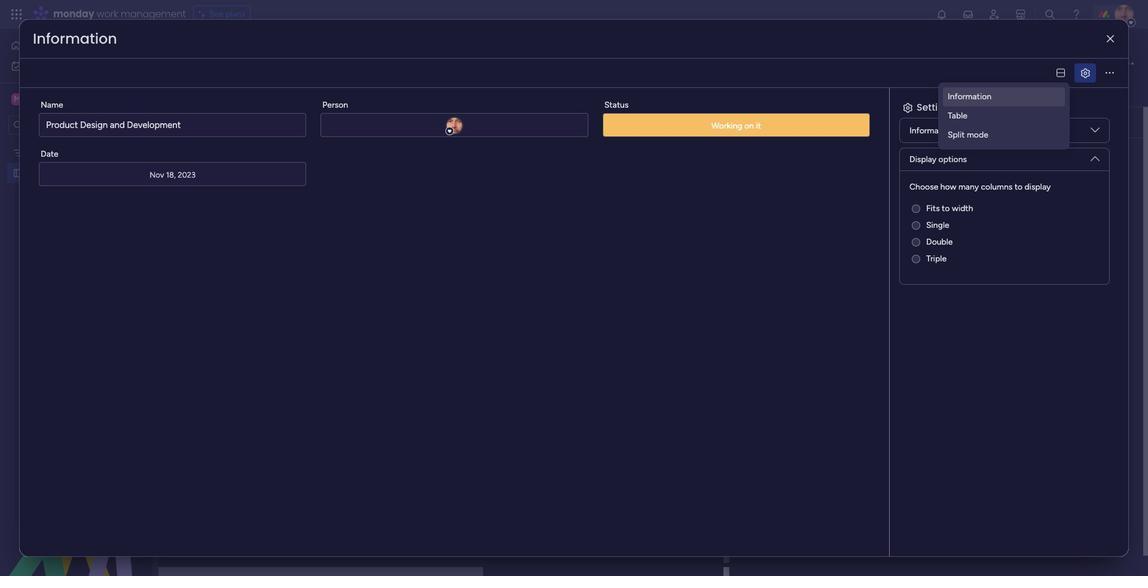 Task type: locate. For each thing, give the bounding box(es) containing it.
product inside field
[[743, 57, 784, 72]]

person left filter popup button
[[340, 98, 365, 108]]

1 vertical spatial product design and development
[[46, 120, 181, 130]]

trading card game
[[184, 39, 327, 59], [28, 168, 100, 178]]

0 vertical spatial design
[[787, 57, 823, 72]]

0 vertical spatial and
[[826, 57, 847, 72]]

development up nov
[[127, 120, 181, 130]]

card down plan
[[58, 168, 76, 178]]

development inside field
[[850, 57, 922, 72]]

dapulse dropdown down arrow image for information
[[1091, 126, 1100, 139]]

development
[[850, 57, 922, 72], [127, 120, 181, 130]]

0 vertical spatial trading card game
[[184, 39, 327, 59]]

game down plan
[[78, 168, 100, 178]]

information
[[33, 29, 117, 48], [948, 92, 992, 102], [910, 125, 954, 135]]

person
[[340, 98, 365, 108], [323, 100, 348, 110]]

update feed image
[[963, 8, 975, 20]]

product design and development
[[743, 57, 922, 72], [46, 120, 181, 130]]

2 dapulse dropdown down arrow image from the top
[[1091, 150, 1100, 163]]

group title
[[206, 126, 265, 141]]

design up files
[[787, 57, 823, 72]]

card down plans
[[243, 39, 279, 59]]

research
[[254, 173, 289, 184]]

product design and development up files
[[743, 57, 922, 72]]

1 horizontal spatial work
[[97, 7, 118, 21]]

monday work management
[[53, 7, 186, 21]]

work right my
[[41, 60, 59, 71]]

2023
[[178, 170, 196, 179]]

1 vertical spatial dapulse dropdown down arrow image
[[1091, 150, 1100, 163]]

m
[[14, 94, 21, 104]]

1 vertical spatial trading
[[28, 168, 56, 178]]

tab
[[181, 64, 259, 83]]

trading card game down plans
[[184, 39, 327, 59]]

1 vertical spatial trading card game
[[28, 168, 100, 178]]

1 vertical spatial card
[[930, 89, 948, 99]]

add widget button
[[739, 112, 809, 132]]

target
[[307, 173, 331, 184]]

option
[[0, 141, 153, 144]]

and inside field
[[826, 57, 847, 72]]

information down monday
[[33, 29, 117, 48]]

dapulse x slim image
[[1107, 34, 1114, 43]]

home option
[[7, 36, 145, 55]]

1 horizontal spatial product
[[743, 57, 784, 72]]

item card button
[[901, 85, 957, 104]]

split
[[948, 130, 965, 140]]

list box
[[0, 140, 153, 344]]

trading card game down marketing plan
[[28, 168, 100, 178]]

sort button
[[436, 93, 479, 112]]

how
[[941, 182, 957, 192]]

1 vertical spatial game
[[78, 168, 100, 178]]

to right fits
[[942, 203, 950, 214]]

monday
[[53, 7, 94, 21]]

0 vertical spatial trading
[[184, 39, 239, 59]]

1 vertical spatial information
[[948, 92, 992, 102]]

game
[[282, 39, 327, 59], [78, 168, 100, 178]]

hide
[[501, 98, 519, 108]]

working
[[712, 121, 743, 131]]

1 horizontal spatial design
[[787, 57, 823, 72]]

1 vertical spatial to
[[942, 203, 950, 214]]

working on it
[[712, 121, 761, 131]]

card inside list box
[[58, 168, 76, 178]]

option group
[[910, 203, 1100, 270]]

2 vertical spatial and
[[291, 173, 305, 184]]

1 vertical spatial product
[[46, 120, 78, 130]]

trading down date
[[28, 168, 56, 178]]

trading down see
[[184, 39, 239, 59]]

0 vertical spatial work
[[97, 7, 118, 21]]

1 horizontal spatial development
[[850, 57, 922, 72]]

give
[[836, 118, 853, 128]]

title
[[243, 126, 265, 141]]

project
[[300, 151, 327, 162]]

table
[[948, 111, 968, 121]]

activity log
[[847, 89, 892, 99]]

help button
[[1088, 542, 1129, 562]]

0 horizontal spatial game
[[78, 168, 100, 178]]

1 horizontal spatial game
[[282, 39, 327, 59]]

0 horizontal spatial work
[[41, 60, 59, 71]]

new project
[[186, 98, 233, 108]]

card
[[243, 39, 279, 59], [930, 89, 948, 99], [58, 168, 76, 178]]

work for my
[[41, 60, 59, 71]]

activity
[[847, 89, 876, 99]]

0 vertical spatial dapulse dropdown down arrow image
[[1091, 126, 1100, 139]]

game up the search field
[[282, 39, 327, 59]]

1 horizontal spatial card
[[243, 39, 279, 59]]

0 horizontal spatial card
[[58, 168, 76, 178]]

my
[[28, 60, 39, 71]]

product design and development up plan
[[46, 120, 181, 130]]

main
[[28, 93, 48, 105]]

0 vertical spatial development
[[850, 57, 922, 72]]

triple
[[927, 254, 947, 264]]

game inside list box
[[78, 168, 100, 178]]

product
[[743, 57, 784, 72], [46, 120, 78, 130]]

1 vertical spatial design
[[80, 120, 108, 130]]

add
[[761, 117, 776, 127]]

files
[[812, 89, 829, 99]]

0 vertical spatial product
[[743, 57, 784, 72]]

see
[[209, 9, 224, 19]]

product up updates button
[[743, 57, 784, 72]]

0 vertical spatial card
[[243, 39, 279, 59]]

card inside button
[[930, 89, 948, 99]]

2 vertical spatial information
[[910, 125, 954, 135]]

fits to width
[[927, 203, 974, 214]]

1 vertical spatial development
[[127, 120, 181, 130]]

marketing plan
[[28, 147, 83, 157]]

0 horizontal spatial and
[[110, 120, 125, 130]]

2 horizontal spatial card
[[930, 89, 948, 99]]

marketing
[[28, 147, 66, 157]]

work
[[97, 7, 118, 21], [41, 60, 59, 71]]

add widget
[[761, 117, 805, 127]]

to
[[1015, 182, 1023, 192], [942, 203, 950, 214]]

home
[[26, 40, 49, 50]]

width
[[952, 203, 974, 214]]

1 vertical spatial and
[[110, 120, 125, 130]]

design down workspace
[[80, 120, 108, 130]]

mode
[[967, 130, 989, 140]]

lottie animation image
[[0, 455, 153, 576]]

trading inside list box
[[28, 168, 56, 178]]

2 vertical spatial card
[[58, 168, 76, 178]]

information up table
[[948, 92, 992, 102]]

trading
[[184, 39, 239, 59], [28, 168, 56, 178]]

1 dapulse dropdown down arrow image from the top
[[1091, 126, 1100, 139]]

files button
[[803, 85, 838, 104]]

1 horizontal spatial product design and development
[[743, 57, 922, 72]]

work right monday
[[97, 7, 118, 21]]

fits
[[927, 203, 940, 214]]

public board image
[[13, 167, 24, 178]]

0 horizontal spatial trading
[[28, 168, 56, 178]]

group
[[206, 126, 240, 141]]

new project button
[[181, 93, 238, 112]]

card up the 'settings'
[[930, 89, 948, 99]]

0 vertical spatial game
[[282, 39, 327, 59]]

columns
[[981, 182, 1013, 192]]

product design and development inside field
[[743, 57, 922, 72]]

2 horizontal spatial and
[[826, 57, 847, 72]]

give feedback button
[[814, 113, 894, 133]]

development up log
[[850, 57, 922, 72]]

and left "target"
[[291, 173, 305, 184]]

and up files
[[826, 57, 847, 72]]

1 horizontal spatial to
[[1015, 182, 1023, 192]]

display options
[[910, 154, 967, 165]]

0 horizontal spatial trading card game
[[28, 168, 100, 178]]

trading card game inside list box
[[28, 168, 100, 178]]

0 vertical spatial product design and development
[[743, 57, 922, 72]]

my work option
[[7, 56, 145, 75]]

0 horizontal spatial product design and development
[[46, 120, 181, 130]]

0 horizontal spatial to
[[942, 203, 950, 214]]

sort
[[455, 98, 471, 108]]

and right search in workspace field
[[110, 120, 125, 130]]

angle down image
[[243, 98, 249, 107]]

product down name
[[46, 120, 78, 130]]

management
[[121, 7, 186, 21]]

to left display
[[1015, 182, 1023, 192]]

work inside option
[[41, 60, 59, 71]]

my work link
[[7, 56, 145, 75]]

and
[[826, 57, 847, 72], [110, 120, 125, 130], [291, 173, 305, 184]]

design
[[787, 57, 823, 72], [80, 120, 108, 130]]

1 vertical spatial work
[[41, 60, 59, 71]]

information down the 'settings'
[[910, 125, 954, 135]]

dapulse dropdown down arrow image
[[1091, 126, 1100, 139], [1091, 150, 1100, 163]]



Task type: vqa. For each thing, say whether or not it's contained in the screenshot.
1 inside button
no



Task type: describe. For each thing, give the bounding box(es) containing it.
options
[[939, 154, 967, 165]]

invite members image
[[989, 8, 1001, 20]]

Search in workspace field
[[25, 118, 100, 132]]

workspace
[[51, 93, 98, 105]]

see plans
[[209, 9, 245, 19]]

0 horizontal spatial design
[[80, 120, 108, 130]]

0 horizontal spatial product
[[46, 120, 78, 130]]

item
[[910, 89, 927, 99]]

dapulse dropdown down arrow image for display options
[[1091, 150, 1100, 163]]

plan
[[68, 147, 83, 157]]

log
[[878, 89, 892, 99]]

hide button
[[482, 93, 526, 112]]

Group Title field
[[203, 126, 268, 142]]

feedback
[[855, 118, 890, 128]]

home link
[[7, 36, 145, 55]]

filter button
[[376, 93, 433, 112]]

notifications image
[[936, 8, 948, 20]]

new
[[186, 98, 204, 108]]

give feedback
[[836, 118, 890, 128]]

Search field
[[278, 95, 314, 111]]

0 vertical spatial information
[[33, 29, 117, 48]]

see plans button
[[193, 5, 251, 23]]

name
[[41, 100, 63, 110]]

help image
[[1071, 8, 1083, 20]]

item card
[[910, 89, 948, 99]]

lottie animation element
[[0, 455, 153, 576]]

filter
[[395, 98, 414, 108]]

market
[[226, 173, 252, 184]]

analysis
[[370, 173, 401, 184]]

0 vertical spatial to
[[1015, 182, 1023, 192]]

double
[[927, 237, 953, 247]]

many
[[959, 182, 979, 192]]

settings
[[917, 101, 956, 114]]

person right the search field
[[323, 100, 348, 110]]

monday marketplace image
[[1015, 8, 1027, 20]]

0 horizontal spatial development
[[127, 120, 181, 130]]

display
[[910, 154, 937, 165]]

workspace image
[[11, 93, 23, 106]]

widget
[[778, 117, 805, 127]]

workspace selection element
[[11, 92, 100, 108]]

Product Design and Development field
[[740, 57, 1082, 72]]

single
[[927, 220, 950, 230]]

trading card game button
[[181, 39, 346, 59]]

status
[[605, 100, 629, 110]]

plans
[[226, 9, 245, 19]]

search everything image
[[1044, 8, 1056, 20]]

updates button
[[744, 85, 803, 104]]

1 horizontal spatial trading
[[184, 39, 239, 59]]

main workspace
[[28, 93, 98, 105]]

market research and target audience analysis
[[226, 173, 401, 184]]

18,
[[166, 170, 176, 179]]

add view image
[[1122, 90, 1127, 99]]

display
[[1025, 182, 1051, 192]]

james peterson image
[[1115, 5, 1134, 24]]

person inside popup button
[[340, 98, 365, 108]]

activity log button
[[838, 85, 901, 104]]

1 horizontal spatial and
[[291, 173, 305, 184]]

design inside field
[[787, 57, 823, 72]]

Information field
[[30, 29, 120, 48]]

v2 split view image
[[1057, 68, 1065, 77]]

my work
[[28, 60, 59, 71]]

choose
[[910, 182, 939, 192]]

1 horizontal spatial trading card game
[[184, 39, 327, 59]]

option group containing fits to width
[[910, 203, 1100, 270]]

nov
[[150, 170, 164, 179]]

person button
[[321, 93, 372, 112]]

help
[[1098, 546, 1119, 558]]

updates
[[763, 89, 794, 99]]

work for monday
[[97, 7, 118, 21]]

arrow down image
[[418, 96, 433, 110]]

choose how many columns to display
[[910, 182, 1051, 192]]

split mode
[[948, 130, 989, 140]]

on
[[745, 121, 754, 131]]

list box containing marketing plan
[[0, 140, 153, 344]]

it
[[756, 121, 761, 131]]

more dots image
[[1106, 68, 1114, 77]]

nov 18, 2023
[[150, 170, 196, 179]]

select product image
[[11, 8, 23, 20]]

project
[[206, 98, 233, 108]]

audience
[[333, 173, 368, 184]]

v2 search image
[[269, 96, 278, 110]]

date
[[41, 149, 58, 159]]



